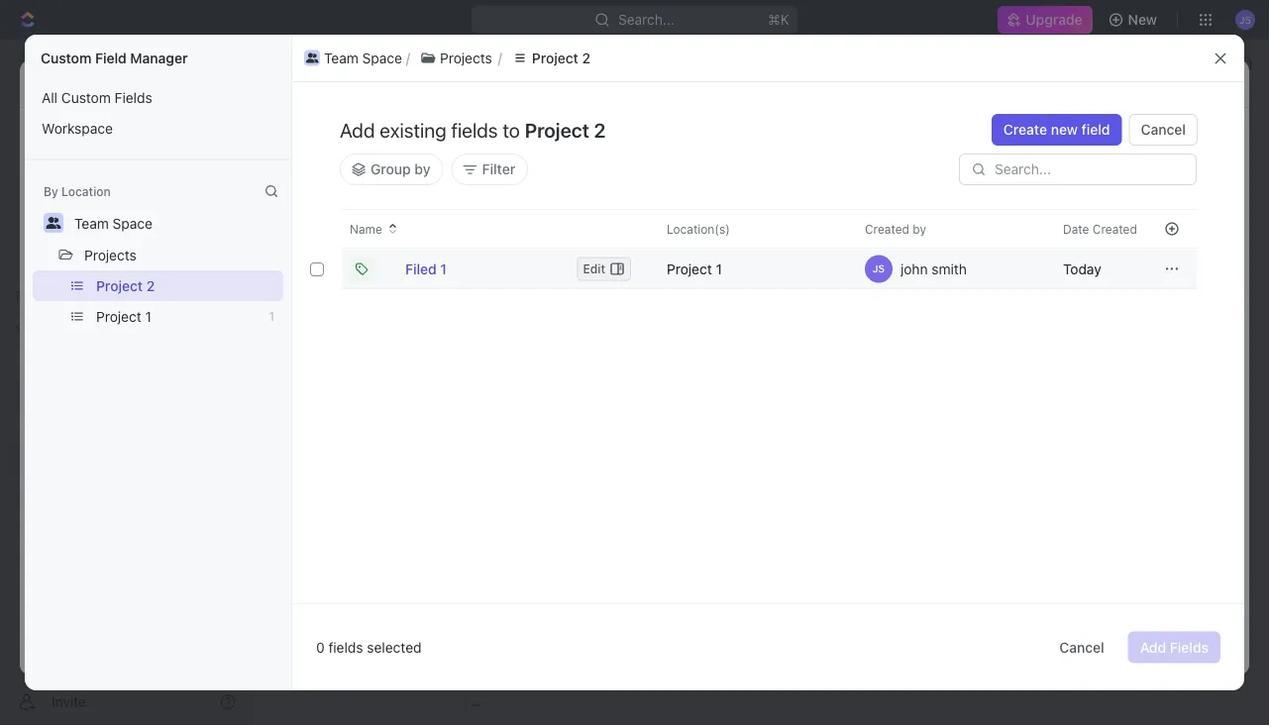 Task type: vqa. For each thing, say whether or not it's contained in the screenshot.
Project
yes



Task type: describe. For each thing, give the bounding box(es) containing it.
activity
[[1201, 156, 1239, 167]]

new button
[[1100, 4, 1169, 36]]

filed
[[405, 261, 437, 277]]

team inside list
[[324, 50, 358, 66]]

0 horizontal spatial fields
[[328, 639, 363, 655]]

team up status
[[74, 215, 109, 231]]

show closed button
[[374, 228, 480, 252]]

invite
[[52, 694, 86, 710]]

user group image
[[20, 388, 35, 400]]

0 horizontal spatial project 1
[[96, 308, 151, 325]]

upgrade
[[1026, 11, 1083, 28]]

share button
[[996, 67, 1058, 99]]

action
[[269, 467, 316, 486]]

send
[[1123, 631, 1156, 647]]

group
[[371, 161, 411, 177]]

1 inside project 1 dropdown button
[[716, 261, 722, 277]]

search button
[[929, 178, 1007, 206]]

filter
[[482, 161, 515, 177]]

created for created on nov 17
[[886, 76, 930, 90]]

search...
[[618, 11, 675, 28]]

list containing project 2
[[25, 271, 291, 332]]

add existing fields to project 2
[[340, 118, 606, 141]]

0 vertical spatial custom
[[41, 50, 91, 66]]

create new field button
[[992, 114, 1122, 146]]

⌘k
[[768, 11, 790, 28]]

workspace button
[[33, 113, 283, 144]]

calendar link
[[458, 178, 521, 206]]

field
[[95, 50, 127, 66]]

search
[[955, 184, 1001, 200]]

js
[[873, 263, 885, 274]]

1 vertical spatial team space
[[131, 75, 209, 91]]

status
[[93, 237, 135, 254]]

location(s)
[[667, 222, 730, 236]]

#8678g9yju (you don't have access)
[[813, 189, 1095, 219]]

created for created by
[[865, 222, 910, 236]]

upgrade link
[[998, 6, 1093, 34]]

home
[[48, 104, 85, 120]]

home link
[[8, 96, 244, 128]]

action items
[[269, 467, 361, 486]]

task sidebar content section
[[773, 108, 1189, 676]]

location(s) column header
[[639, 209, 841, 249]]

custom field manager
[[41, 50, 188, 66]]

press space to select this row. row containing project 1
[[639, 249, 1269, 289]]

created up 13 on the right of the page
[[1093, 222, 1137, 236]]

13
[[1118, 237, 1130, 251]]

don't
[[813, 205, 844, 219]]

#8678g9yju
[[999, 189, 1067, 203]]

action items button
[[261, 458, 369, 494]]

1 horizontal spatial project 2 link
[[478, 52, 567, 75]]

hide button
[[1011, 178, 1071, 206]]

on
[[934, 76, 948, 90]]

by for group by
[[415, 161, 431, 177]]

group by
[[371, 161, 431, 177]]

favorites button
[[8, 283, 76, 307]]

all custom fields
[[42, 89, 152, 106]]

date
[[1063, 222, 1089, 236]]

/ project 2
[[289, 75, 358, 91]]

2 vertical spatial team space
[[74, 215, 152, 231]]

dates
[[93, 311, 131, 327]]

0 horizontal spatial team space button
[[65, 207, 161, 239]]

projects link
[[384, 52, 466, 75]]

team up / project 2
[[289, 55, 324, 71]]

workspace
[[42, 120, 113, 136]]

0 horizontal spatial to
[[474, 237, 488, 254]]

0 horizontal spatial team space link
[[131, 75, 209, 91]]

1 horizontal spatial cancel
[[1141, 121, 1186, 138]]

1 inside filed 1 button
[[440, 261, 447, 277]]

Search tasks... text field
[[1023, 225, 1221, 255]]

created on nov 17
[[886, 76, 989, 90]]

group by button
[[340, 154, 443, 185]]

projects inside list
[[440, 50, 492, 66]]

space up status
[[113, 215, 152, 231]]

send button
[[1111, 623, 1168, 655]]

docs link
[[8, 163, 244, 195]]

manager
[[130, 50, 188, 66]]

today
[[1063, 261, 1101, 277]]

press space to select this row. row containing filed 1
[[292, 249, 639, 289]]

location
[[62, 184, 111, 198]]

press space to select this row. row right 13 on the right of the page
[[1147, 250, 1197, 289]]

project 1 button
[[655, 249, 829, 289]]

filter button
[[451, 154, 528, 185]]

create new field
[[1004, 121, 1110, 138]]

smith
[[932, 261, 967, 277]]

add fields button
[[1128, 632, 1221, 663]]

add task button
[[1114, 120, 1198, 152]]

john smith
[[901, 261, 967, 277]]

projects down dashboards link
[[84, 247, 137, 263]]

name column header
[[342, 209, 643, 249]]

customize
[[1101, 184, 1170, 200]]

show
[[398, 233, 430, 247]]

edit
[[583, 262, 605, 276]]

/ for /
[[470, 55, 474, 71]]

group by button
[[340, 154, 443, 185]]

have
[[847, 205, 875, 219]]

spaces
[[16, 322, 58, 336]]

changed
[[838, 237, 886, 251]]

changed status from
[[834, 237, 957, 251]]

by location
[[44, 184, 111, 198]]

/ for / project 2
[[289, 75, 293, 91]]

calendar
[[462, 184, 521, 200]]

team space inside list
[[324, 50, 402, 66]]

add fields
[[1140, 639, 1209, 655]]

inbox link
[[8, 130, 244, 162]]

space inside list
[[362, 50, 402, 66]]

1 vertical spatial project 2 button
[[87, 271, 283, 301]]

hide for hide dropdown button
[[1035, 184, 1065, 200]]

grid containing filed 1
[[292, 209, 1269, 597]]

selected
[[367, 639, 422, 655]]

inbox
[[48, 137, 82, 154]]

new
[[1128, 11, 1157, 28]]

new
[[1051, 121, 1078, 138]]

0 fields selected
[[316, 639, 422, 655]]

favorites
[[16, 288, 68, 302]]



Task type: locate. For each thing, give the bounding box(es) containing it.
cancel button
[[1129, 114, 1198, 146], [1048, 632, 1116, 663]]

1 horizontal spatial projects button
[[410, 46, 502, 70]]

1 horizontal spatial project 1
[[667, 261, 722, 277]]

1 horizontal spatial team space link
[[265, 52, 372, 75]]

projects button down dashboards link
[[75, 239, 145, 271]]

open
[[998, 237, 1032, 251]]

field
[[1082, 121, 1110, 138]]

to left open
[[972, 237, 987, 251]]

list
[[401, 184, 425, 200]]

team space button up / project 2
[[300, 46, 406, 70]]

custom up all
[[41, 50, 91, 66]]

team space, , element
[[103, 73, 123, 93]]

to up filter
[[503, 118, 520, 141]]

date created
[[1063, 222, 1137, 236]]

task
[[1156, 127, 1186, 144]]

0 horizontal spatial by
[[415, 161, 431, 177]]

created by column header
[[837, 209, 1039, 249]]

list containing all custom fields
[[25, 82, 291, 144]]

projects up the add existing fields to project 2
[[440, 50, 492, 66]]

0 vertical spatial team space button
[[300, 46, 406, 70]]

2 horizontal spatial /
[[470, 55, 474, 71]]

board
[[326, 184, 365, 200]]

project 2 button
[[502, 46, 601, 70], [87, 271, 283, 301]]

tree inside sidebar navigation
[[8, 345, 244, 612]]

add for add existing fields to project 2
[[340, 118, 375, 141]]

nov
[[951, 76, 973, 90]]

customize button
[[1075, 178, 1176, 206]]

project 1 down location(s)
[[667, 261, 722, 277]]

cancel button right field
[[1129, 114, 1198, 146]]

filed 1 button
[[403, 253, 459, 285]]

0 vertical spatial project 1
[[667, 261, 722, 277]]

0 horizontal spatial projects button
[[75, 239, 145, 271]]

from
[[927, 237, 953, 251]]

project 1 down status
[[96, 308, 151, 325]]

1 vertical spatial fields
[[328, 639, 363, 655]]

0 horizontal spatial project 2 link
[[301, 75, 358, 91]]

/ down team space / on the left top of page
[[289, 75, 293, 91]]

team
[[324, 50, 358, 66], [289, 55, 324, 71], [131, 75, 165, 91], [74, 215, 109, 231]]

list containing team space
[[300, 46, 1205, 70]]

projects up existing
[[409, 55, 461, 71]]

team space button
[[300, 46, 406, 70], [65, 207, 161, 239]]

hide inside button
[[505, 233, 531, 247]]

1 horizontal spatial project 2 button
[[502, 46, 601, 70]]

projects inside projects link
[[409, 55, 461, 71]]

custom inside button
[[61, 89, 111, 106]]

fields up workspace button
[[115, 89, 152, 106]]

created by
[[865, 222, 926, 236]]

add task
[[1126, 127, 1186, 144]]

team space /
[[289, 55, 380, 71]]

project 1 inside project 1 dropdown button
[[667, 261, 722, 277]]

0 vertical spatial by
[[415, 161, 431, 177]]

/
[[376, 55, 380, 71], [470, 55, 474, 71], [289, 75, 293, 91]]

items
[[320, 467, 361, 486]]

add
[[340, 118, 375, 141], [1126, 127, 1152, 144], [1140, 639, 1166, 655]]

by for created by
[[913, 222, 926, 236]]

fields inside list
[[115, 89, 152, 106]]

0 horizontal spatial fields
[[115, 89, 152, 106]]

1 horizontal spatial to
[[503, 118, 520, 141]]

by up status
[[913, 222, 926, 236]]

user group image
[[306, 53, 318, 63]]

press space to select this row. row
[[292, 249, 639, 289], [639, 249, 1269, 289], [1147, 250, 1197, 289]]

to right closed
[[474, 237, 488, 254]]

name
[[350, 222, 382, 236]]

share
[[1008, 75, 1046, 91]]

team space down the manager
[[131, 75, 209, 91]]

press space to select this row. row down closed
[[292, 249, 639, 289]]

add for add fields
[[1140, 639, 1166, 655]]

by inside column header
[[913, 222, 926, 236]]

cancel
[[1141, 121, 1186, 138], [1059, 639, 1105, 655]]

1 vertical spatial hide
[[505, 233, 531, 247]]

all custom fields button
[[33, 82, 283, 113]]

board link
[[322, 178, 365, 206]]

docs
[[48, 171, 80, 187]]

0 vertical spatial cancel button
[[1129, 114, 1198, 146]]

1 vertical spatial cancel button
[[1048, 632, 1116, 663]]

dashboards link
[[8, 197, 244, 229]]

1 horizontal spatial by
[[913, 222, 926, 236]]

add inside add task button
[[1126, 127, 1152, 144]]

13 mins
[[1118, 237, 1160, 251]]

fields right send button
[[1170, 639, 1209, 655]]

add for add task
[[1126, 127, 1152, 144]]

0 vertical spatial fields
[[451, 118, 498, 141]]

1 horizontal spatial team space button
[[300, 46, 406, 70]]

space right user group image at the top of the page
[[362, 50, 402, 66]]

filed 1
[[405, 261, 447, 277]]

hide inside dropdown button
[[1035, 184, 1065, 200]]

cancel left send button
[[1059, 639, 1105, 655]]

projects button up the add existing fields to project 2
[[410, 46, 502, 70]]

to inside task sidebar content section
[[972, 237, 987, 251]]

created up changed status from
[[865, 222, 910, 236]]

/ right projects link
[[470, 55, 474, 71]]

sidebar navigation
[[0, 40, 253, 725]]

hide down calendar
[[505, 233, 531, 247]]

grid
[[292, 209, 1269, 597]]

17
[[976, 76, 989, 90]]

hide button
[[497, 228, 539, 252]]

Edit task name text field
[[87, 171, 705, 209]]

0 horizontal spatial cancel
[[1059, 639, 1105, 655]]

team space up / project 2
[[324, 50, 402, 66]]

row containing location(s)
[[639, 209, 1269, 249]]

1 horizontal spatial /
[[376, 55, 380, 71]]

cancel right field
[[1141, 121, 1186, 138]]

Search... text field
[[995, 162, 1185, 177]]

you
[[813, 237, 834, 251]]

1 vertical spatial projects button
[[75, 239, 145, 271]]

created left on
[[886, 76, 930, 90]]

fields up 'filter' dropdown button
[[451, 118, 498, 141]]

team down the manager
[[131, 75, 165, 91]]

1 horizontal spatial hide
[[1035, 184, 1065, 200]]

space
[[362, 50, 402, 66], [328, 55, 367, 71], [169, 75, 209, 91], [113, 215, 152, 231]]

assigned to
[[410, 237, 488, 254]]

by inside button
[[415, 161, 431, 177]]

team space button down location
[[65, 207, 161, 239]]

1 vertical spatial cancel
[[1059, 639, 1105, 655]]

column header
[[292, 209, 342, 249]]

hide
[[1035, 184, 1065, 200], [505, 233, 531, 247]]

0 vertical spatial project 2 button
[[502, 46, 601, 70]]

2 horizontal spatial to
[[972, 237, 987, 251]]

0 vertical spatial fields
[[115, 89, 152, 106]]

mins
[[1134, 237, 1160, 251]]

1 vertical spatial by
[[913, 222, 926, 236]]

team right user group image at the top of the page
[[324, 50, 358, 66]]

project 2 link up the add existing fields to project 2
[[478, 52, 567, 75]]

project inside dropdown button
[[667, 261, 712, 277]]

0 vertical spatial list
[[300, 46, 1205, 70]]

john
[[901, 261, 928, 277]]

1 horizontal spatial cancel button
[[1129, 114, 1198, 146]]

0 horizontal spatial cancel button
[[1048, 632, 1116, 663]]

by
[[44, 184, 58, 198]]

project 1
[[667, 261, 722, 277], [96, 308, 151, 325]]

custom
[[41, 50, 91, 66], [61, 89, 111, 106]]

0 vertical spatial team space
[[324, 50, 402, 66]]

created inside column header
[[865, 222, 910, 236]]

space up / project 2
[[328, 55, 367, 71]]

2
[[582, 50, 591, 66], [553, 55, 562, 71], [350, 75, 358, 91], [594, 118, 606, 141], [395, 118, 412, 151], [146, 277, 155, 294]]

closed
[[433, 233, 471, 247]]

0 vertical spatial hide
[[1035, 184, 1065, 200]]

all
[[42, 89, 58, 106]]

0
[[316, 639, 325, 655]]

1 vertical spatial custom
[[61, 89, 111, 106]]

0 horizontal spatial hide
[[505, 233, 531, 247]]

project 2 link down team space / on the left top of page
[[301, 75, 358, 91]]

list
[[300, 46, 1205, 70], [25, 82, 291, 144], [25, 271, 291, 332]]

assigned
[[410, 237, 471, 254]]

projects
[[440, 50, 492, 66], [409, 55, 461, 71], [84, 247, 137, 263]]

by up 'list'
[[415, 161, 431, 177]]

0 horizontal spatial project 2 button
[[87, 271, 283, 301]]

show closed
[[398, 233, 471, 247]]

created
[[886, 76, 930, 90], [865, 222, 910, 236], [1093, 222, 1137, 236]]

hide for hide button
[[505, 233, 531, 247]]

(you
[[1070, 189, 1095, 203]]

list link
[[398, 178, 425, 206]]

hide left (you
[[1035, 184, 1065, 200]]

project 2
[[532, 50, 591, 66], [503, 55, 562, 71], [300, 118, 418, 151], [96, 277, 155, 294]]

edit button
[[577, 257, 631, 281]]

0 vertical spatial cancel
[[1141, 121, 1186, 138]]

fields right 0
[[328, 639, 363, 655]]

space down the manager
[[169, 75, 209, 91]]

existing
[[380, 118, 446, 141]]

project 2 inside project 2 link
[[503, 55, 562, 71]]

1 horizontal spatial fields
[[1170, 639, 1209, 655]]

access)
[[879, 205, 923, 219]]

1 horizontal spatial fields
[[451, 118, 498, 141]]

1 vertical spatial fields
[[1170, 639, 1209, 655]]

1 vertical spatial team space button
[[65, 207, 161, 239]]

fields
[[115, 89, 152, 106], [1170, 639, 1209, 655]]

/ left projects link
[[376, 55, 380, 71]]

row
[[639, 209, 1269, 249]]

0 vertical spatial projects button
[[410, 46, 502, 70]]

custom up workspace
[[61, 89, 111, 106]]

1 vertical spatial list
[[25, 82, 291, 144]]

1 vertical spatial project 1
[[96, 308, 151, 325]]

add inside add fields button
[[1140, 639, 1166, 655]]

press space to select this row. row down created by column header
[[639, 249, 1269, 289]]

2 vertical spatial list
[[25, 271, 291, 332]]

name row
[[292, 209, 643, 249]]

0 horizontal spatial /
[[289, 75, 293, 91]]

cancel button left send
[[1048, 632, 1116, 663]]

tree
[[8, 345, 244, 612]]

team space up status
[[74, 215, 152, 231]]



